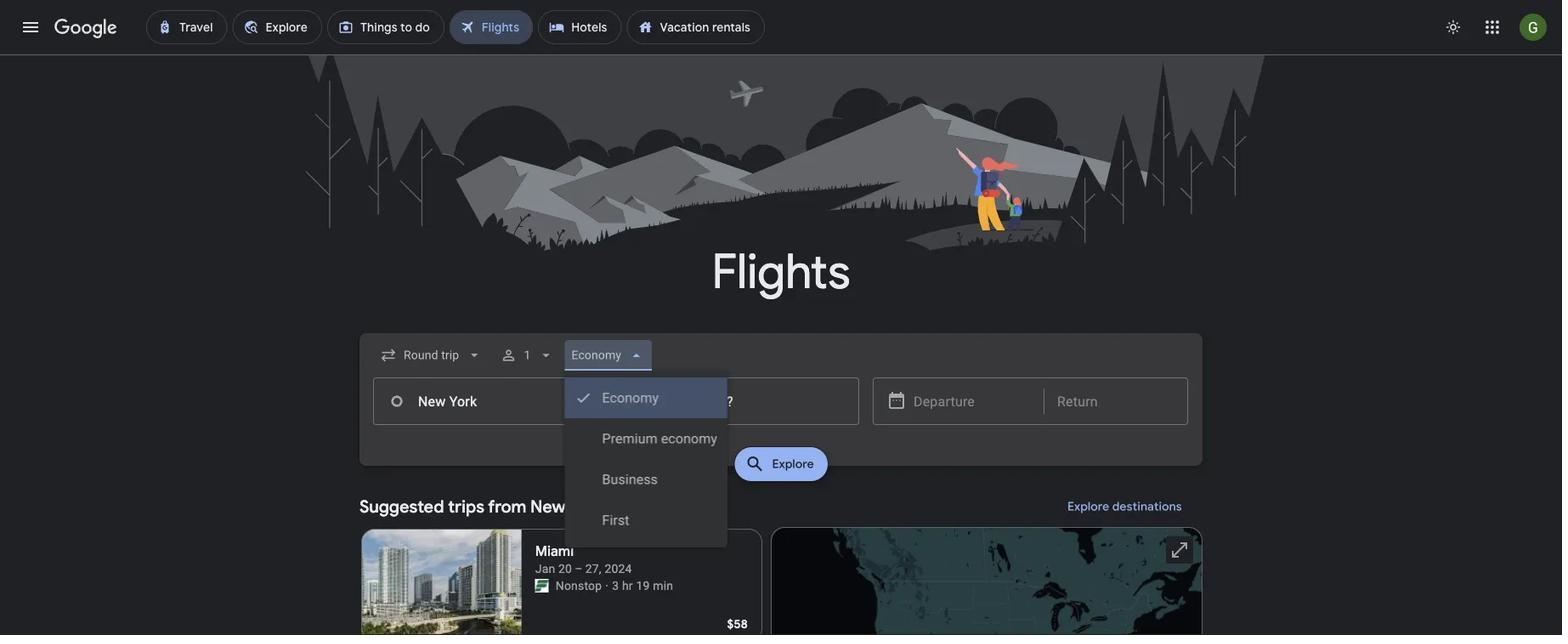 Task type: describe. For each thing, give the bounding box(es) containing it.
flights
[[712, 242, 851, 302]]

destinations
[[1113, 499, 1183, 514]]

min
[[653, 579, 673, 593]]

main menu image
[[20, 17, 41, 37]]

explore button
[[735, 447, 828, 481]]

explore for explore destinations
[[1068, 499, 1110, 514]]

$58
[[727, 616, 748, 632]]

jan
[[535, 562, 555, 576]]

explore destinations button
[[1048, 486, 1203, 527]]

Where to? text field
[[620, 377, 860, 425]]

new
[[530, 496, 566, 517]]

Flight search field
[[346, 333, 1217, 548]]

3 option from the top
[[565, 459, 728, 500]]

suggested trips from new york
[[360, 496, 604, 517]]



Task type: vqa. For each thing, say whether or not it's contained in the screenshot.
$58 text box
yes



Task type: locate. For each thing, give the bounding box(es) containing it.
3 hr 19 min
[[612, 579, 673, 593]]

explore for explore
[[772, 457, 814, 472]]

explore inside suggested trips from new york region
[[1068, 499, 1110, 514]]

 image
[[606, 577, 609, 594]]

explore
[[772, 457, 814, 472], [1068, 499, 1110, 514]]

nonstop
[[556, 579, 602, 593]]

explore destinations
[[1068, 499, 1183, 514]]

58 US dollars text field
[[727, 616, 748, 632]]

explore left destinations
[[1068, 499, 1110, 514]]

4 option from the top
[[565, 500, 728, 541]]

select your preferred seating class. list box
[[565, 371, 728, 548]]

2024
[[605, 562, 632, 576]]

1 horizontal spatial explore
[[1068, 499, 1110, 514]]

Departure text field
[[914, 378, 1031, 424]]

3
[[612, 579, 619, 593]]

20 – 27,
[[559, 562, 602, 576]]

change appearance image
[[1433, 7, 1474, 48]]

1 button
[[493, 335, 561, 376]]

suggested
[[360, 496, 444, 517]]

explore down the where to? text field
[[772, 457, 814, 472]]

1 vertical spatial explore
[[1068, 499, 1110, 514]]

miami
[[535, 543, 574, 560]]

0 horizontal spatial explore
[[772, 457, 814, 472]]

1
[[524, 348, 531, 362]]

miami jan 20 – 27, 2024
[[535, 543, 632, 576]]

19
[[636, 579, 650, 593]]

None field
[[373, 340, 490, 371], [565, 340, 652, 371], [373, 340, 490, 371], [565, 340, 652, 371]]

Return text field
[[1058, 378, 1175, 424]]

1 option from the top
[[565, 377, 728, 418]]

option
[[565, 377, 728, 418], [565, 418, 728, 459], [565, 459, 728, 500], [565, 500, 728, 541]]

0 vertical spatial explore
[[772, 457, 814, 472]]

suggested trips from new york region
[[360, 486, 1203, 635]]

york
[[569, 496, 604, 517]]

trips
[[448, 496, 485, 517]]

explore inside flight search field
[[772, 457, 814, 472]]

2 option from the top
[[565, 418, 728, 459]]

hr
[[622, 579, 633, 593]]

frontier image
[[535, 579, 549, 593]]

 image inside suggested trips from new york region
[[606, 577, 609, 594]]

from
[[488, 496, 527, 517]]

None text field
[[373, 377, 613, 425]]



